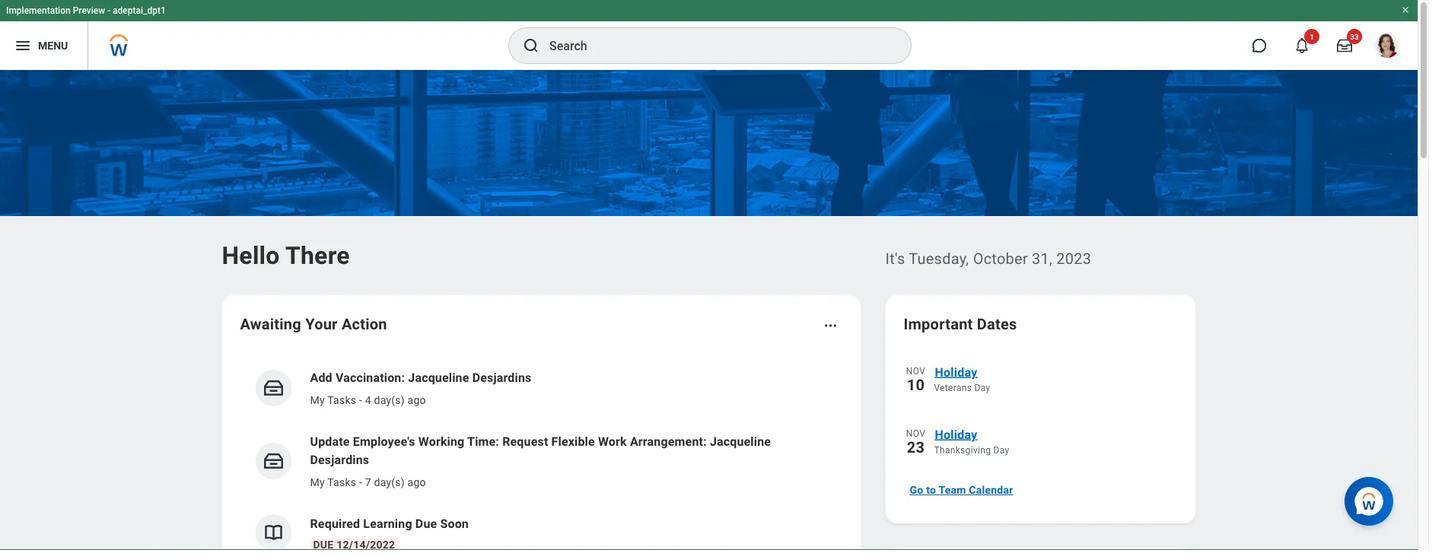 Task type: describe. For each thing, give the bounding box(es) containing it.
justify image
[[14, 37, 32, 55]]

Search Workday  search field
[[550, 29, 880, 62]]

my tasks - 4 day(s) ago
[[310, 394, 426, 406]]

book open image
[[262, 521, 285, 544]]

related actions image
[[823, 318, 838, 333]]

employee's
[[353, 434, 415, 449]]

request
[[503, 434, 548, 449]]

holiday thanksgiving day
[[934, 427, 1010, 456]]

time:
[[467, 434, 499, 449]]

veterans
[[934, 383, 972, 394]]

tuesday,
[[909, 250, 969, 268]]

1
[[1310, 32, 1314, 41]]

preview
[[73, 5, 105, 16]]

33
[[1351, 32, 1359, 41]]

0 vertical spatial jacqueline
[[408, 370, 469, 385]]

33 button
[[1328, 29, 1363, 62]]

thanksgiving
[[934, 445, 991, 456]]

team
[[939, 484, 966, 496]]

menu button
[[0, 21, 88, 70]]

2023
[[1057, 250, 1092, 268]]

soon
[[440, 516, 469, 531]]

important dates element
[[904, 353, 1178, 472]]

to
[[926, 484, 936, 496]]

my for my tasks - 4 day(s) ago
[[310, 394, 325, 406]]

it's
[[886, 250, 905, 268]]

add vaccination: jacqueline desjardins
[[310, 370, 532, 385]]

it's tuesday, october 31, 2023
[[886, 250, 1092, 268]]

inbox image
[[262, 450, 285, 473]]

holiday button for 23
[[934, 425, 1178, 445]]

tasks for 7
[[328, 476, 356, 489]]

awaiting your action list
[[240, 356, 843, 550]]

profile logan mcneil image
[[1375, 33, 1400, 61]]

day(s) for 7
[[374, 476, 405, 489]]

23
[[907, 438, 925, 456]]

your
[[305, 315, 338, 333]]

required learning due soon
[[310, 516, 469, 531]]

go
[[910, 484, 924, 496]]

day for 23
[[994, 445, 1010, 456]]

calendar
[[969, 484, 1014, 496]]

day for 10
[[975, 383, 991, 394]]

7
[[365, 476, 371, 489]]

hello there
[[222, 241, 350, 270]]

implementation
[[6, 5, 71, 16]]

implementation preview -   adeptai_dpt1
[[6, 5, 166, 16]]

- for 4
[[359, 394, 362, 406]]

go to team calendar button
[[904, 475, 1020, 505]]

- for adeptai_dpt1
[[107, 5, 110, 16]]

menu banner
[[0, 0, 1418, 70]]

my tasks - 7 day(s) ago
[[310, 476, 426, 489]]

hello there main content
[[0, 70, 1418, 550]]

inbox image
[[262, 377, 285, 400]]

go to team calendar
[[910, 484, 1014, 496]]

nov for 23
[[906, 429, 926, 439]]

31,
[[1032, 250, 1053, 268]]

menu
[[38, 39, 68, 52]]

awaiting your action
[[240, 315, 387, 333]]

nov 23
[[906, 429, 926, 456]]

important dates
[[904, 315, 1017, 333]]



Task type: vqa. For each thing, say whether or not it's contained in the screenshot.
4
yes



Task type: locate. For each thing, give the bounding box(es) containing it.
0 vertical spatial my
[[310, 394, 325, 406]]

2 nov from the top
[[906, 429, 926, 439]]

adeptai_dpt1
[[113, 5, 166, 16]]

vaccination:
[[336, 370, 405, 385]]

day(s)
[[374, 394, 405, 406], [374, 476, 405, 489]]

0 vertical spatial nov
[[906, 366, 926, 377]]

day(s) right 4
[[374, 394, 405, 406]]

tasks
[[328, 394, 356, 406], [328, 476, 356, 489]]

ago for my tasks - 7 day(s) ago
[[408, 476, 426, 489]]

hello
[[222, 241, 280, 270]]

0 vertical spatial day
[[975, 383, 991, 394]]

1 button
[[1286, 29, 1320, 62]]

day inside holiday thanksgiving day
[[994, 445, 1010, 456]]

holiday button for 10
[[934, 362, 1178, 382]]

october
[[973, 250, 1028, 268]]

0 horizontal spatial jacqueline
[[408, 370, 469, 385]]

1 vertical spatial my
[[310, 476, 325, 489]]

0 vertical spatial ago
[[408, 394, 426, 406]]

desjardins down 'update'
[[310, 453, 369, 467]]

1 vertical spatial holiday button
[[934, 425, 1178, 445]]

dates
[[977, 315, 1017, 333]]

day(s) for 4
[[374, 394, 405, 406]]

nov left holiday veterans day at the bottom right of the page
[[906, 366, 926, 377]]

holiday up thanksgiving
[[935, 427, 978, 442]]

1 horizontal spatial jacqueline
[[710, 434, 771, 449]]

add
[[310, 370, 332, 385]]

desjardins inside update employee's working time: request flexible work arrangement: jacqueline desjardins
[[310, 453, 369, 467]]

tasks left 7
[[328, 476, 356, 489]]

2 day(s) from the top
[[374, 476, 405, 489]]

jacqueline right arrangement:
[[710, 434, 771, 449]]

1 nov from the top
[[906, 366, 926, 377]]

work
[[598, 434, 627, 449]]

0 vertical spatial holiday button
[[934, 362, 1178, 382]]

arrangement:
[[630, 434, 707, 449]]

close environment banner image
[[1401, 5, 1410, 14]]

flexible
[[552, 434, 595, 449]]

tasks left 4
[[328, 394, 356, 406]]

day right thanksgiving
[[994, 445, 1010, 456]]

1 vertical spatial day(s)
[[374, 476, 405, 489]]

ago down add vaccination: jacqueline desjardins
[[408, 394, 426, 406]]

my down 'update'
[[310, 476, 325, 489]]

2 my from the top
[[310, 476, 325, 489]]

there
[[285, 241, 350, 270]]

search image
[[522, 37, 540, 55]]

learning
[[363, 516, 412, 531]]

0 horizontal spatial desjardins
[[310, 453, 369, 467]]

1 vertical spatial -
[[359, 394, 362, 406]]

0 vertical spatial holiday
[[935, 365, 978, 379]]

2 holiday from the top
[[935, 427, 978, 442]]

- left 4
[[359, 394, 362, 406]]

1 tasks from the top
[[328, 394, 356, 406]]

1 vertical spatial ago
[[408, 476, 426, 489]]

0 vertical spatial desjardins
[[472, 370, 532, 385]]

- left 7
[[359, 476, 362, 489]]

1 vertical spatial tasks
[[328, 476, 356, 489]]

nov down "10"
[[906, 429, 926, 439]]

ago up due
[[408, 476, 426, 489]]

1 my from the top
[[310, 394, 325, 406]]

1 vertical spatial day
[[994, 445, 1010, 456]]

required learning due soon button
[[240, 502, 843, 550]]

important
[[904, 315, 973, 333]]

tasks for 4
[[328, 394, 356, 406]]

- inside menu banner
[[107, 5, 110, 16]]

1 horizontal spatial desjardins
[[472, 370, 532, 385]]

0 vertical spatial tasks
[[328, 394, 356, 406]]

0 vertical spatial -
[[107, 5, 110, 16]]

jacqueline inside update employee's working time: request flexible work arrangement: jacqueline desjardins
[[710, 434, 771, 449]]

my
[[310, 394, 325, 406], [310, 476, 325, 489]]

2 vertical spatial -
[[359, 476, 362, 489]]

notifications large image
[[1295, 38, 1310, 53]]

nov 10
[[906, 366, 926, 394]]

-
[[107, 5, 110, 16], [359, 394, 362, 406], [359, 476, 362, 489]]

jacqueline
[[408, 370, 469, 385], [710, 434, 771, 449]]

inbox large image
[[1337, 38, 1353, 53]]

jacqueline up "working"
[[408, 370, 469, 385]]

holiday up veterans
[[935, 365, 978, 379]]

- for 7
[[359, 476, 362, 489]]

holiday
[[935, 365, 978, 379], [935, 427, 978, 442]]

ago
[[408, 394, 426, 406], [408, 476, 426, 489]]

day(s) right 7
[[374, 476, 405, 489]]

0 vertical spatial day(s)
[[374, 394, 405, 406]]

update employee's working time: request flexible work arrangement: jacqueline desjardins
[[310, 434, 771, 467]]

10
[[907, 376, 925, 394]]

holiday button
[[934, 362, 1178, 382], [934, 425, 1178, 445]]

1 vertical spatial jacqueline
[[710, 434, 771, 449]]

action
[[342, 315, 387, 333]]

1 holiday from the top
[[935, 365, 978, 379]]

my for my tasks - 7 day(s) ago
[[310, 476, 325, 489]]

ago for my tasks - 4 day(s) ago
[[408, 394, 426, 406]]

2 holiday button from the top
[[934, 425, 1178, 445]]

1 vertical spatial desjardins
[[310, 453, 369, 467]]

desjardins up time:
[[472, 370, 532, 385]]

1 vertical spatial holiday
[[935, 427, 978, 442]]

my down add
[[310, 394, 325, 406]]

update
[[310, 434, 350, 449]]

1 ago from the top
[[408, 394, 426, 406]]

holiday inside holiday veterans day
[[935, 365, 978, 379]]

nov for 10
[[906, 366, 926, 377]]

awaiting
[[240, 315, 301, 333]]

holiday inside holiday thanksgiving day
[[935, 427, 978, 442]]

1 holiday button from the top
[[934, 362, 1178, 382]]

day
[[975, 383, 991, 394], [994, 445, 1010, 456]]

4
[[365, 394, 371, 406]]

1 vertical spatial nov
[[906, 429, 926, 439]]

required
[[310, 516, 360, 531]]

0 horizontal spatial day
[[975, 383, 991, 394]]

holiday veterans day
[[934, 365, 991, 394]]

- right preview
[[107, 5, 110, 16]]

1 day(s) from the top
[[374, 394, 405, 406]]

holiday for 10
[[935, 365, 978, 379]]

day right veterans
[[975, 383, 991, 394]]

nov
[[906, 366, 926, 377], [906, 429, 926, 439]]

2 tasks from the top
[[328, 476, 356, 489]]

day inside holiday veterans day
[[975, 383, 991, 394]]

desjardins
[[472, 370, 532, 385], [310, 453, 369, 467]]

working
[[418, 434, 465, 449]]

2 ago from the top
[[408, 476, 426, 489]]

holiday for 23
[[935, 427, 978, 442]]

due
[[415, 516, 437, 531]]

1 horizontal spatial day
[[994, 445, 1010, 456]]



